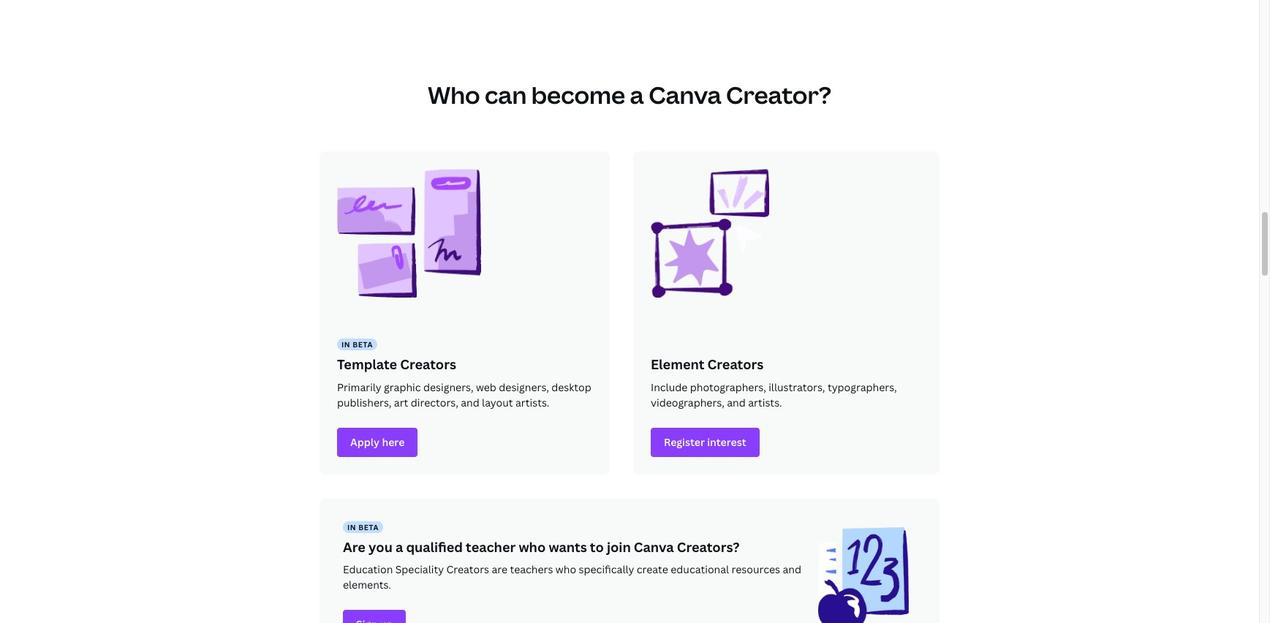 Task type: describe. For each thing, give the bounding box(es) containing it.
artists. inside element creators include photographers, illustrators, typographers, videographers, and artists.
[[748, 395, 782, 409]]

in beta template creators primarily graphic designers, web designers, desktop publishers, art directors, and layout artists.
[[337, 340, 592, 409]]

beta for template
[[353, 340, 373, 350]]

creators inside the in beta are you a qualified teacher who wants to join canva creators? education speciality creators are teachers who specifically create educational resources and elements.
[[447, 563, 489, 576]]

you
[[369, 538, 393, 556]]

publishers,
[[337, 395, 392, 409]]

who can become a canva creator?
[[428, 79, 832, 111]]

in for are you a qualified teacher who wants to join canva creators?
[[347, 522, 356, 532]]

creators inside in beta template creators primarily graphic designers, web designers, desktop publishers, art directors, and layout artists.
[[400, 356, 456, 373]]

desktop
[[552, 380, 592, 394]]

educational
[[671, 563, 729, 576]]

element creators include photographers, illustrators, typographers, videographers, and artists.
[[651, 356, 897, 409]]

to
[[590, 538, 604, 556]]

art
[[394, 395, 408, 409]]

0 vertical spatial canva
[[649, 79, 722, 111]]

1 horizontal spatial a
[[630, 79, 644, 111]]

resources
[[732, 563, 781, 576]]

photographers,
[[690, 380, 766, 394]]

join
[[607, 538, 631, 556]]

template
[[337, 356, 397, 373]]

creators inside element creators include photographers, illustrators, typographers, videographers, and artists.
[[708, 356, 764, 373]]

2 designers, from the left
[[499, 380, 549, 394]]

teacher
[[466, 538, 516, 556]]

and inside in beta template creators primarily graphic designers, web designers, desktop publishers, art directors, and layout artists.
[[461, 395, 480, 409]]

include
[[651, 380, 688, 394]]

graphic
[[384, 380, 421, 394]]

videographers,
[[651, 395, 725, 409]]

creators?
[[677, 538, 740, 556]]

create
[[637, 563, 669, 576]]

in for template creators
[[342, 340, 351, 350]]

typographers,
[[828, 380, 897, 394]]

artists. inside in beta template creators primarily graphic designers, web designers, desktop publishers, art directors, and layout artists.
[[516, 395, 550, 409]]



Task type: locate. For each thing, give the bounding box(es) containing it.
who
[[519, 538, 546, 556], [556, 563, 577, 576]]

web
[[476, 380, 497, 394]]

and
[[461, 395, 480, 409], [727, 395, 746, 409], [783, 563, 802, 576]]

element
[[651, 356, 705, 373]]

1 designers, from the left
[[424, 380, 474, 394]]

beta
[[353, 340, 373, 350], [359, 522, 379, 532]]

0 horizontal spatial and
[[461, 395, 480, 409]]

layout
[[482, 395, 513, 409]]

0 vertical spatial who
[[519, 538, 546, 556]]

1 vertical spatial who
[[556, 563, 577, 576]]

and down web
[[461, 395, 480, 409]]

beta up you at the left bottom of the page
[[359, 522, 379, 532]]

creators up photographers,
[[708, 356, 764, 373]]

canva inside the in beta are you a qualified teacher who wants to join canva creators? education speciality creators are teachers who specifically create educational resources and elements.
[[634, 538, 674, 556]]

become
[[532, 79, 625, 111]]

primarily
[[337, 380, 382, 394]]

0 vertical spatial a
[[630, 79, 644, 111]]

0 horizontal spatial artists.
[[516, 395, 550, 409]]

2 horizontal spatial and
[[783, 563, 802, 576]]

1 vertical spatial in
[[347, 522, 356, 532]]

1 horizontal spatial designers,
[[499, 380, 549, 394]]

beta inside the in beta are you a qualified teacher who wants to join canva creators? education speciality creators are teachers who specifically create educational resources and elements.
[[359, 522, 379, 532]]

and inside the in beta are you a qualified teacher who wants to join canva creators? education speciality creators are teachers who specifically create educational resources and elements.
[[783, 563, 802, 576]]

elements.
[[343, 578, 391, 592]]

are
[[492, 563, 508, 576]]

designers, up layout
[[499, 380, 549, 394]]

artists. right layout
[[516, 395, 550, 409]]

wants
[[549, 538, 587, 556]]

creators
[[400, 356, 456, 373], [708, 356, 764, 373], [447, 563, 489, 576]]

0 vertical spatial in
[[342, 340, 351, 350]]

1 artists. from the left
[[516, 395, 550, 409]]

qualified
[[406, 538, 463, 556]]

and down photographers,
[[727, 395, 746, 409]]

can
[[485, 79, 527, 111]]

illustrators,
[[769, 380, 826, 394]]

0 horizontal spatial a
[[396, 538, 403, 556]]

1 vertical spatial a
[[396, 538, 403, 556]]

beta for are
[[359, 522, 379, 532]]

artists. down illustrators,
[[748, 395, 782, 409]]

and right resources
[[783, 563, 802, 576]]

creators left are
[[447, 563, 489, 576]]

1 horizontal spatial who
[[556, 563, 577, 576]]

1 horizontal spatial and
[[727, 395, 746, 409]]

a inside the in beta are you a qualified teacher who wants to join canva creators? education speciality creators are teachers who specifically create educational resources and elements.
[[396, 538, 403, 556]]

teachers
[[510, 563, 553, 576]]

creator?
[[726, 79, 832, 111]]

in inside the in beta are you a qualified teacher who wants to join canva creators? education speciality creators are teachers who specifically create educational resources and elements.
[[347, 522, 356, 532]]

1 vertical spatial beta
[[359, 522, 379, 532]]

designers,
[[424, 380, 474, 394], [499, 380, 549, 394]]

1 vertical spatial canva
[[634, 538, 674, 556]]

a right you at the left bottom of the page
[[396, 538, 403, 556]]

artists.
[[516, 395, 550, 409], [748, 395, 782, 409]]

designers, up "directors,"
[[424, 380, 474, 394]]

creators up graphic
[[400, 356, 456, 373]]

in up 'are'
[[347, 522, 356, 532]]

who up teachers
[[519, 538, 546, 556]]

education
[[343, 563, 393, 576]]

who
[[428, 79, 480, 111]]

specifically
[[579, 563, 635, 576]]

a
[[630, 79, 644, 111], [396, 538, 403, 556]]

a right the become
[[630, 79, 644, 111]]

1 horizontal spatial artists.
[[748, 395, 782, 409]]

who down wants
[[556, 563, 577, 576]]

directors,
[[411, 395, 459, 409]]

2 artists. from the left
[[748, 395, 782, 409]]

are
[[343, 538, 366, 556]]

in up template
[[342, 340, 351, 350]]

canva
[[649, 79, 722, 111], [634, 538, 674, 556]]

in beta are you a qualified teacher who wants to join canva creators? education speciality creators are teachers who specifically create educational resources and elements.
[[343, 522, 802, 592]]

0 vertical spatial beta
[[353, 340, 373, 350]]

and inside element creators include photographers, illustrators, typographers, videographers, and artists.
[[727, 395, 746, 409]]

in inside in beta template creators primarily graphic designers, web designers, desktop publishers, art directors, and layout artists.
[[342, 340, 351, 350]]

beta up template
[[353, 340, 373, 350]]

beta inside in beta template creators primarily graphic designers, web designers, desktop publishers, art directors, and layout artists.
[[353, 340, 373, 350]]

in
[[342, 340, 351, 350], [347, 522, 356, 532]]

0 horizontal spatial who
[[519, 538, 546, 556]]

speciality
[[396, 563, 444, 576]]

0 horizontal spatial designers,
[[424, 380, 474, 394]]



Task type: vqa. For each thing, say whether or not it's contained in the screenshot.
"Education"
yes



